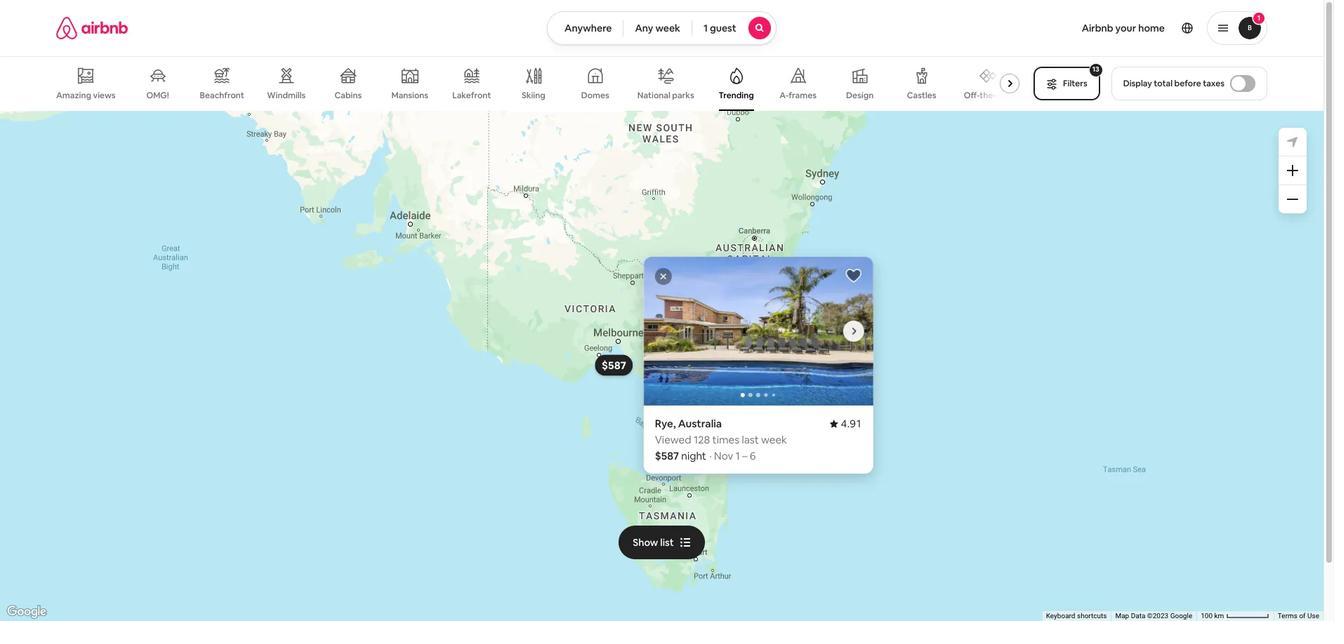 Task type: locate. For each thing, give the bounding box(es) containing it.
terms of use
[[1279, 613, 1320, 620]]

data
[[1132, 613, 1146, 620]]

none search field containing anywhere
[[547, 11, 777, 45]]

$587
[[602, 359, 626, 372], [655, 449, 679, 463]]

6
[[750, 449, 756, 463]]

0 vertical spatial group
[[56, 56, 1026, 111]]

anywhere button
[[547, 11, 624, 45]]

terms of use link
[[1279, 613, 1320, 620]]

beachfront
[[200, 90, 244, 101]]

any
[[635, 22, 654, 34]]

1 for 1 guest
[[704, 22, 708, 34]]

national
[[638, 90, 671, 101]]

week right 'any'
[[656, 22, 681, 34]]

1 vertical spatial group
[[644, 257, 874, 406]]

1 inside rye, australia viewed 128 times last week $587 night · nov 1 – 6
[[736, 449, 740, 463]]

national parks
[[638, 90, 695, 101]]

0 horizontal spatial week
[[656, 22, 681, 34]]

$587 inside button
[[602, 359, 626, 372]]

4.91 out of 5 average rating image
[[830, 417, 862, 430]]

airbnb your home
[[1082, 22, 1166, 34]]

cabins
[[335, 90, 362, 101]]

1 guest button
[[692, 11, 777, 45]]

of
[[1300, 613, 1307, 620]]

1
[[1258, 13, 1261, 22], [704, 22, 708, 34], [736, 449, 740, 463]]

0 vertical spatial week
[[656, 22, 681, 34]]

2 horizontal spatial 1
[[1258, 13, 1261, 22]]

1 inside dropdown button
[[1258, 13, 1261, 22]]

1 vertical spatial week
[[761, 433, 787, 446]]

group
[[56, 56, 1026, 111], [644, 257, 874, 406]]

1 vertical spatial $587
[[655, 449, 679, 463]]

week
[[656, 22, 681, 34], [761, 433, 787, 446]]

mansions
[[392, 90, 429, 101]]

4.91
[[841, 417, 862, 430]]

1 horizontal spatial 1
[[736, 449, 740, 463]]

a-
[[780, 90, 789, 101]]

0 horizontal spatial $587
[[602, 359, 626, 372]]

frames
[[789, 90, 817, 101]]

week inside any week button
[[656, 22, 681, 34]]

0 horizontal spatial 1
[[704, 22, 708, 34]]

map
[[1116, 613, 1130, 620]]

amazing
[[56, 90, 91, 101]]

terms
[[1279, 613, 1298, 620]]

lakefront
[[453, 90, 491, 101]]

castles
[[908, 90, 937, 101]]

rye, australia viewed 128 times last week $587 night · nov 1 – 6
[[655, 417, 787, 463]]

show
[[633, 536, 659, 549]]

1 button
[[1208, 11, 1268, 45]]

1 horizontal spatial $587
[[655, 449, 679, 463]]

keyboard shortcuts
[[1047, 613, 1108, 620]]

rye,
[[655, 417, 676, 430]]

group containing amazing views
[[56, 56, 1026, 111]]

trending
[[719, 90, 754, 101]]

filters button
[[1034, 67, 1101, 100]]

$587 button
[[595, 355, 633, 376]]

0 vertical spatial $587
[[602, 359, 626, 372]]

week right last
[[761, 433, 787, 446]]

1 inside button
[[704, 22, 708, 34]]

·
[[709, 449, 712, 463]]

omg!
[[146, 90, 169, 101]]

airbnb
[[1082, 22, 1114, 34]]

None search field
[[547, 11, 777, 45]]

add to wishlist image
[[845, 267, 862, 284]]

before
[[1175, 78, 1202, 89]]

1 horizontal spatial week
[[761, 433, 787, 446]]

a-frames
[[780, 90, 817, 101]]

taxes
[[1204, 78, 1225, 89]]



Task type: vqa. For each thing, say whether or not it's contained in the screenshot.
THE ADD GUESTS
no



Task type: describe. For each thing, give the bounding box(es) containing it.
nov
[[714, 449, 733, 463]]

google map
showing 7 stays. region
[[0, 111, 1324, 622]]

profile element
[[794, 0, 1268, 56]]

design
[[847, 90, 874, 101]]

128
[[694, 433, 710, 446]]

viewed
[[655, 433, 691, 446]]

amazing views
[[56, 90, 116, 101]]

1 guest
[[704, 22, 737, 34]]

off-the-grid
[[964, 90, 1013, 101]]

100 km button
[[1197, 612, 1274, 622]]

views
[[93, 90, 116, 101]]

any week button
[[624, 11, 693, 45]]

$587 inside rye, australia viewed 128 times last week $587 night · nov 1 – 6
[[655, 449, 679, 463]]

map data ©2023 google
[[1116, 613, 1193, 620]]

shortcuts
[[1078, 613, 1108, 620]]

week inside rye, australia viewed 128 times last week $587 night · nov 1 – 6
[[761, 433, 787, 446]]

display total before taxes button
[[1112, 67, 1268, 100]]

domes
[[582, 90, 610, 101]]

group inside google map
showing 7 stays. region
[[644, 257, 874, 406]]

home
[[1139, 22, 1166, 34]]

any week
[[635, 22, 681, 34]]

your
[[1116, 22, 1137, 34]]

grid
[[997, 90, 1013, 101]]

google
[[1171, 613, 1193, 620]]

©2023
[[1148, 613, 1169, 620]]

display total before taxes
[[1124, 78, 1225, 89]]

show list button
[[619, 526, 705, 560]]

show list
[[633, 536, 674, 549]]

keyboard shortcuts button
[[1047, 612, 1108, 622]]

australia
[[678, 417, 722, 430]]

1 for 1
[[1258, 13, 1261, 22]]

zoom out image
[[1288, 194, 1299, 205]]

filters
[[1064, 78, 1088, 89]]

parks
[[673, 90, 695, 101]]

guest
[[710, 22, 737, 34]]

total
[[1155, 78, 1173, 89]]

keyboard
[[1047, 613, 1076, 620]]

windmills
[[267, 90, 306, 101]]

skiing
[[522, 90, 546, 101]]

the-
[[980, 90, 997, 101]]

list
[[661, 536, 674, 549]]

100
[[1202, 613, 1213, 620]]

display
[[1124, 78, 1153, 89]]

times
[[712, 433, 740, 446]]

last
[[742, 433, 759, 446]]

close image
[[659, 272, 668, 281]]

use
[[1308, 613, 1320, 620]]

off-
[[964, 90, 980, 101]]

–
[[742, 449, 748, 463]]

zoom in image
[[1288, 165, 1299, 176]]

google image
[[4, 604, 50, 622]]

100 km
[[1202, 613, 1227, 620]]

anywhere
[[565, 22, 612, 34]]

airbnb your home link
[[1074, 13, 1174, 43]]

night
[[681, 449, 706, 463]]

km
[[1215, 613, 1225, 620]]



